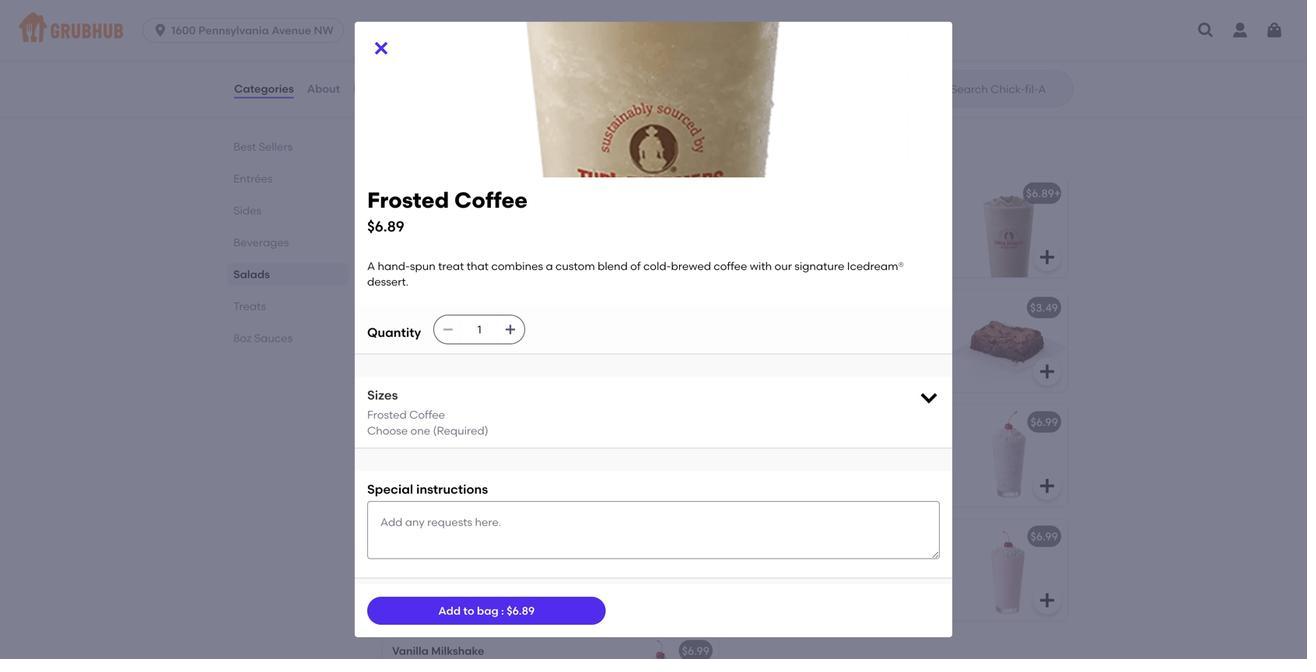 Task type: locate. For each thing, give the bounding box(es) containing it.
0 horizontal spatial of
[[463, 225, 473, 238]]

0 horizontal spatial old-
[[493, 568, 514, 581]]

0 horizontal spatial cookie
[[489, 301, 527, 315]]

0 horizontal spatial feature
[[496, 584, 534, 597]]

1 vertical spatial sweet
[[771, 339, 802, 352]]

cookie up input item quantity number field at the left of the page
[[489, 301, 527, 315]]

frosted lemonade image
[[603, 176, 719, 278]]

old- inside our creamy chocolate milkshakes are hand-spun the old-fashioned way each time and feature delicious chick-fil-a icedream® dessert.
[[493, 568, 514, 581]]

chocolate up decadent on the right of page
[[741, 301, 798, 315]]

semi-
[[493, 323, 523, 337], [741, 339, 771, 352]]

1 horizontal spatial sweet
[[771, 339, 802, 352]]

sweet up the along
[[523, 323, 554, 337]]

lemonade inside this refreshing treat is a hand-spun combination of chick-fil-a® lemonade (or diet lemonade) and our signature icedream® dessert.
[[392, 241, 450, 254]]

svg image inside 1600 pennsylvania avenue nw button
[[153, 23, 168, 38]]

our creamy chocolate milkshakes are hand-spun the old-fashioned way each time and feature delicious chick-fil-a icedream® dessert. button
[[383, 520, 719, 621]]

2 horizontal spatial old-
[[901, 454, 922, 467]]

a inside a decadent dessert treat with rich semi-sweet chocolate melted into the batter and fudgy chunks. available individually or in a tray.
[[741, 323, 749, 337]]

creamy inside our creamy milkshakes are hand- spun the old-fashioned way each time and feature delicious chick-fil- a icedream® dessert.
[[764, 552, 804, 565]]

diet
[[469, 241, 491, 254]]

1 chocolate from the left
[[440, 339, 494, 352]]

special
[[367, 482, 413, 497]]

cookie
[[489, 301, 527, 315], [807, 438, 844, 451]]

vanilla milkshake
[[392, 645, 485, 658]]

1 horizontal spatial fashioned
[[741, 469, 793, 483]]

0 vertical spatial each
[[820, 469, 847, 483]]

treat
[[471, 209, 497, 222], [812, 209, 838, 222], [438, 260, 464, 273], [847, 323, 873, 337]]

custom
[[741, 225, 781, 238], [556, 260, 595, 273]]

market
[[392, 17, 430, 30]]

way inside our creamy milkshakes are hand- spun the old-fashioned way each time and feature delicious chick-fil- a icedream® dessert.
[[865, 568, 887, 581]]

2 horizontal spatial $6.89
[[1027, 187, 1055, 200]]

0 horizontal spatial semi-
[[493, 323, 523, 337]]

0 horizontal spatial brewed
[[672, 260, 712, 273]]

treat inside this refreshing treat is a hand-spun combination of chick-fil-a® lemonade (or diet lemonade) and our signature icedream® dessert.
[[471, 209, 497, 222]]

semi- down decadent on the right of page
[[741, 339, 771, 352]]

0 vertical spatial coffee
[[455, 187, 528, 213]]

this
[[392, 209, 413, 222]]

0 horizontal spatial that
[[467, 260, 489, 273]]

sides
[[234, 204, 262, 217]]

semi- up chunks,
[[493, 323, 523, 337]]

1 horizontal spatial each
[[820, 469, 847, 483]]

and inside cookies have both semi-sweet dark and milk chocolate chunks, along with wholesome oats.
[[392, 339, 413, 352]]

chocolate inside a decadent dessert treat with rich semi-sweet chocolate melted into the batter and fudgy chunks. available individually or in a tray.
[[804, 339, 858, 352]]

0 vertical spatial that
[[841, 209, 863, 222]]

creamy inside our creamy cookie & cream milkshakes are hand-spun the old- fashioned way each time and feature delicious chick-fil-a icedream® dessert.
[[764, 438, 804, 451]]

vanilla milkshake image
[[603, 634, 719, 659]]

chocolate
[[392, 301, 449, 315], [741, 301, 798, 315], [458, 552, 514, 565]]

2 vertical spatial $6.89
[[507, 604, 535, 618]]

1 horizontal spatial chocolate
[[804, 339, 858, 352]]

2 horizontal spatial delicious
[[832, 584, 879, 597]]

milkshakes inside our creamy cookie & cream milkshakes are hand-spun the old- fashioned way each time and feature delicious chick-fil-a icedream® dessert.
[[741, 454, 798, 467]]

svg image
[[1197, 21, 1216, 40], [1266, 21, 1285, 40], [153, 23, 168, 38], [690, 78, 708, 97], [690, 248, 708, 267], [1039, 248, 1057, 267], [442, 323, 455, 336], [1039, 362, 1057, 381], [919, 387, 940, 408]]

coffee up diet
[[455, 187, 528, 213]]

1 vertical spatial blend
[[598, 260, 628, 273]]

1 horizontal spatial delicious
[[782, 485, 829, 498]]

are
[[800, 454, 818, 467], [866, 552, 883, 565], [392, 568, 410, 581]]

1 horizontal spatial cookie
[[807, 438, 844, 451]]

frosted inside "sizes frosted coffee choose one (required)"
[[367, 408, 407, 422]]

along
[[539, 339, 569, 352]]

and inside a decadent dessert treat with rich semi-sweet chocolate melted into the batter and fudgy chunks. available individually or in a tray.
[[797, 355, 818, 368]]

0 horizontal spatial are
[[392, 568, 410, 581]]

0 vertical spatial $6.89
[[1027, 187, 1055, 200]]

signature up fudge
[[795, 260, 845, 273]]

sweet up batter
[[771, 339, 802, 352]]

1 horizontal spatial feature
[[741, 485, 780, 498]]

our inside our creamy chocolate milkshakes are hand-spun the old-fashioned way each time and feature delicious chick-fil-a icedream® dessert.
[[392, 552, 412, 565]]

creamy for are
[[764, 438, 804, 451]]

a inside this refreshing treat is a hand-spun combination of chick-fil-a® lemonade (or diet lemonade) and our signature icedream® dessert.
[[510, 209, 518, 222]]

frosted coffee $6.89
[[367, 187, 528, 235]]

cold-
[[829, 225, 857, 238], [644, 260, 672, 273]]

lemonade down combination
[[392, 241, 450, 254]]

sweet inside cookies have both semi-sweet dark and milk chocolate chunks, along with wholesome oats.
[[523, 323, 554, 337]]

1 vertical spatial coffee
[[410, 408, 445, 422]]

old-
[[901, 454, 922, 467], [493, 568, 514, 581], [789, 568, 810, 581]]

available
[[741, 371, 790, 384]]

0 horizontal spatial custom
[[556, 260, 595, 273]]

1 horizontal spatial time
[[741, 584, 765, 597]]

Special instructions text field
[[367, 501, 940, 560]]

each
[[820, 469, 847, 483], [889, 568, 916, 581], [417, 584, 443, 597]]

a inside our creamy cookie & cream milkshakes are hand-spun the old- fashioned way each time and feature delicious chick-fil-a icedream® dessert.
[[879, 485, 887, 498]]

chocolate up fudgy
[[804, 339, 858, 352]]

signature down (or
[[412, 256, 462, 270]]

0 horizontal spatial delicious
[[537, 584, 584, 597]]

time
[[850, 469, 873, 483], [446, 584, 470, 597], [741, 584, 765, 597]]

frosted up this
[[392, 187, 433, 200]]

2 horizontal spatial feature
[[791, 584, 830, 597]]

into
[[900, 339, 921, 352]]

0 vertical spatial blend
[[783, 225, 813, 238]]

time inside our creamy chocolate milkshakes are hand-spun the old-fashioned way each time and feature delicious chick-fil-a icedream® dessert.
[[446, 584, 470, 597]]

cookies & cream milkshake image
[[951, 405, 1068, 506]]

fashioned inside our creamy milkshakes are hand- spun the old-fashioned way each time and feature delicious chick-fil- a icedream® dessert.
[[810, 568, 863, 581]]

creamy for spun
[[415, 552, 455, 565]]

2 horizontal spatial fashioned
[[810, 568, 863, 581]]

1 horizontal spatial cold-
[[829, 225, 857, 238]]

chocolate for dessert
[[804, 339, 858, 352]]

refreshing
[[416, 209, 469, 222]]

0 vertical spatial semi-
[[493, 323, 523, 337]]

decadent
[[752, 323, 803, 337]]

coffee
[[455, 187, 528, 213], [410, 408, 445, 422]]

frosted for lemonade
[[392, 187, 433, 200]]

1 vertical spatial cold-
[[644, 260, 672, 273]]

avenue
[[272, 24, 311, 37]]

$6.89 inside frosted coffee $6.89
[[367, 218, 405, 235]]

that
[[841, 209, 863, 222], [467, 260, 489, 273]]

creamy
[[764, 438, 804, 451], [415, 552, 455, 565], [764, 552, 804, 565]]

the inside our creamy chocolate milkshakes are hand-spun the old-fashioned way each time and feature delicious chick-fil-a icedream® dessert.
[[473, 568, 490, 581]]

batter
[[761, 355, 794, 368]]

chocolate down "both"
[[440, 339, 494, 352]]

8oz
[[234, 332, 252, 345]]

1 horizontal spatial milkshake
[[486, 416, 539, 429]]

and inside our creamy cookie & cream milkshakes are hand-spun the old- fashioned way each time and feature delicious chick-fil-a icedream® dessert.
[[876, 469, 897, 483]]

+ for $13.99
[[706, 17, 713, 30]]

fil- inside our creamy chocolate milkshakes are hand-spun the old-fashioned way each time and feature delicious chick-fil-a icedream® dessert.
[[427, 600, 440, 613]]

1 horizontal spatial blend
[[783, 225, 813, 238]]

0 vertical spatial milkshake
[[486, 416, 539, 429]]

this refreshing treat is a hand-spun combination of chick-fil-a® lemonade (or diet lemonade) and our signature icedream® dessert.
[[392, 209, 578, 270]]

reviews button
[[353, 61, 398, 117]]

cookie left &
[[807, 438, 844, 451]]

2 horizontal spatial time
[[850, 469, 873, 483]]

and
[[557, 241, 578, 254], [392, 339, 413, 352], [797, 355, 818, 368], [876, 469, 897, 483], [472, 584, 493, 597], [768, 584, 789, 597]]

0 vertical spatial way
[[796, 469, 818, 483]]

salad
[[433, 17, 464, 30]]

cookie inside our creamy cookie & cream milkshakes are hand-spun the old- fashioned way each time and feature delicious chick-fil-a icedream® dessert.
[[807, 438, 844, 451]]

individually
[[793, 371, 852, 384]]

signature
[[786, 241, 836, 254], [412, 256, 462, 270], [795, 260, 845, 273]]

brewed
[[857, 225, 897, 238], [672, 260, 712, 273]]

our inside our creamy cookie & cream milkshakes are hand-spun the old- fashioned way each time and feature delicious chick-fil-a icedream® dessert.
[[741, 438, 761, 451]]

0 horizontal spatial $6.89
[[367, 218, 405, 235]]

sweet
[[523, 323, 554, 337], [771, 339, 802, 352]]

chunks.
[[853, 355, 893, 368]]

0 horizontal spatial fashioned
[[514, 568, 566, 581]]

2 chocolate from the left
[[804, 339, 858, 352]]

(or
[[452, 241, 467, 254]]

1 vertical spatial +
[[1055, 187, 1061, 200]]

semi- inside cookies have both semi-sweet dark and milk chocolate chunks, along with wholesome oats.
[[493, 323, 523, 337]]

peppermint
[[392, 416, 455, 429]]

0 horizontal spatial blend
[[598, 260, 628, 273]]

2 vertical spatial +
[[706, 301, 713, 315]]

2 horizontal spatial milkshakes
[[807, 552, 863, 565]]

dessert.
[[525, 256, 566, 270], [741, 256, 783, 270], [367, 275, 409, 289], [801, 501, 842, 514], [510, 600, 552, 613], [811, 600, 853, 613]]

peppermint chip milkshake
[[392, 416, 539, 429]]

1 vertical spatial $6.99
[[1031, 530, 1059, 543]]

1 horizontal spatial old-
[[789, 568, 810, 581]]

feature
[[741, 485, 780, 498], [496, 584, 534, 597], [791, 584, 830, 597]]

fashioned inside our creamy chocolate milkshakes are hand-spun the old-fashioned way each time and feature delicious chick-fil-a icedream® dessert.
[[514, 568, 566, 581]]

$6.89 +
[[1027, 187, 1061, 200]]

chick- inside our creamy chocolate milkshakes are hand-spun the old-fashioned way each time and feature delicious chick-fil-a icedream® dessert.
[[392, 600, 427, 613]]

rich
[[901, 323, 921, 337]]

reviews
[[354, 82, 397, 95]]

0 vertical spatial cookie
[[489, 301, 527, 315]]

chocolate up cookies
[[392, 301, 449, 315]]

hand-
[[520, 209, 552, 222], [752, 209, 784, 222], [378, 260, 410, 273], [821, 454, 853, 467], [886, 552, 918, 565], [413, 568, 445, 581]]

$6.99
[[1031, 416, 1059, 429], [1031, 530, 1059, 543], [682, 645, 710, 658]]

+ for $6.89
[[1055, 187, 1061, 200]]

lemonade up the refreshing
[[435, 187, 493, 200]]

coffee inside "sizes frosted coffee choose one (required)"
[[410, 408, 445, 422]]

0 horizontal spatial milkshake
[[432, 645, 485, 658]]

0 horizontal spatial chocolate
[[440, 339, 494, 352]]

0 horizontal spatial cold-
[[644, 260, 672, 273]]

2 horizontal spatial each
[[889, 568, 916, 581]]

$6.99 for our creamy milkshakes are hand- spun the old-fashioned way each time and feature delicious chick-fil- a icedream® dessert.
[[1031, 530, 1059, 543]]

chocolate up add to bag : $6.89
[[458, 552, 514, 565]]

each inside our creamy cookie & cream milkshakes are hand-spun the old- fashioned way each time and feature delicious chick-fil-a icedream® dessert.
[[820, 469, 847, 483]]

delicious inside our creamy cookie & cream milkshakes are hand-spun the old- fashioned way each time and feature delicious chick-fil-a icedream® dessert.
[[782, 485, 829, 498]]

1 vertical spatial semi-
[[741, 339, 771, 352]]

1 horizontal spatial are
[[800, 454, 818, 467]]

1 vertical spatial $6.89
[[367, 218, 405, 235]]

old- inside our creamy cookie & cream milkshakes are hand-spun the old- fashioned way each time and feature delicious chick-fil-a icedream® dessert.
[[901, 454, 922, 467]]

our inside our creamy milkshakes are hand- spun the old-fashioned way each time and feature delicious chick-fil- a icedream® dessert.
[[741, 552, 761, 565]]

0 vertical spatial +
[[706, 17, 713, 30]]

Search Chick-fil-A search field
[[950, 82, 1069, 97]]

creamy inside our creamy chocolate milkshakes are hand-spun the old-fashioned way each time and feature delicious chick-fil-a icedream® dessert.
[[415, 552, 455, 565]]

1 horizontal spatial milkshakes
[[741, 454, 798, 467]]

are inside our creamy cookie & cream milkshakes are hand-spun the old- fashioned way each time and feature delicious chick-fil-a icedream® dessert.
[[800, 454, 818, 467]]

2 vertical spatial $6.99
[[682, 645, 710, 658]]

0 vertical spatial custom
[[741, 225, 781, 238]]

way
[[796, 469, 818, 483], [865, 568, 887, 581], [392, 584, 414, 597]]

delicious inside our creamy milkshakes are hand- spun the old-fashioned way each time and feature delicious chick-fil- a icedream® dessert.
[[832, 584, 879, 597]]

1 horizontal spatial semi-
[[741, 339, 771, 352]]

milkshake down add
[[432, 645, 485, 658]]

0 vertical spatial coffee
[[899, 225, 933, 238]]

frosted up combination
[[367, 187, 449, 213]]

1 vertical spatial way
[[865, 568, 887, 581]]

a
[[741, 209, 749, 222], [367, 260, 375, 273], [741, 323, 749, 337], [879, 485, 887, 498], [440, 600, 448, 613], [741, 600, 749, 613]]

1 vertical spatial lemonade
[[392, 241, 450, 254]]

0 horizontal spatial milkshakes
[[516, 552, 573, 565]]

a®
[[523, 225, 536, 238]]

0 horizontal spatial coffee
[[410, 408, 445, 422]]

a inside a decadent dessert treat with rich semi-sweet chocolate melted into the batter and fudgy chunks. available individually or in a tray.
[[880, 371, 887, 384]]

creamy for the
[[764, 552, 804, 565]]

spun
[[552, 209, 578, 222], [784, 209, 809, 222], [410, 260, 436, 273], [853, 454, 878, 467], [445, 568, 471, 581], [741, 568, 767, 581]]

0 horizontal spatial chocolate
[[392, 301, 449, 315]]

our
[[766, 241, 783, 254], [392, 256, 410, 270], [775, 260, 792, 273]]

icedream® inside our creamy milkshakes are hand- spun the old-fashioned way each time and feature delicious chick-fil- a icedream® dessert.
[[752, 600, 809, 613]]

a
[[510, 209, 518, 222], [920, 209, 927, 222], [546, 260, 553, 273], [880, 371, 887, 384]]

frosted up choose at the left
[[367, 408, 407, 422]]

strawberry milkshake image
[[951, 520, 1068, 621]]

chocolate inside cookies have both semi-sweet dark and milk chocolate chunks, along with wholesome oats.
[[440, 339, 494, 352]]

icedream®
[[838, 241, 896, 254], [465, 256, 522, 270], [848, 260, 905, 273], [741, 501, 798, 514], [450, 600, 508, 613], [752, 600, 809, 613]]

chocolate fudge brownie image
[[951, 291, 1068, 392]]

1 horizontal spatial coffee
[[455, 187, 528, 213]]

0 vertical spatial brewed
[[857, 225, 897, 238]]

0 vertical spatial $6.99
[[1031, 416, 1059, 429]]

our creamy chocolate milkshakes are hand-spun the old-fashioned way each time and feature delicious chick-fil-a icedream® dessert.
[[392, 552, 584, 613]]

frosted inside frosted coffee $6.89
[[367, 187, 449, 213]]

frosted coffee image
[[951, 176, 1068, 278]]

2 vertical spatial are
[[392, 568, 410, 581]]

0 horizontal spatial each
[[417, 584, 443, 597]]

peppermint chip milkshake button
[[383, 405, 719, 506]]

fudgy
[[820, 355, 851, 368]]

$13.99 +
[[674, 17, 713, 30]]

fil-
[[510, 225, 523, 238], [866, 485, 879, 498], [916, 584, 930, 597], [427, 600, 440, 613]]

2 horizontal spatial way
[[865, 568, 887, 581]]

tray.
[[890, 371, 913, 384]]

spun inside our creamy cookie & cream milkshakes are hand-spun the old- fashioned way each time and feature delicious chick-fil-a icedream® dessert.
[[853, 454, 878, 467]]

2 horizontal spatial are
[[866, 552, 883, 565]]

1 horizontal spatial of
[[631, 260, 641, 273]]

$6.89
[[1027, 187, 1055, 200], [367, 218, 405, 235], [507, 604, 535, 618]]

0 horizontal spatial time
[[446, 584, 470, 597]]

a hand-spun treat that combines a custom blend of cold-brewed coffee with our signature icedream® dessert. up fudge
[[741, 209, 933, 270]]

svg image
[[372, 39, 391, 58], [505, 323, 517, 336], [690, 362, 708, 381], [1039, 477, 1057, 496], [1039, 591, 1057, 610]]

1 vertical spatial are
[[866, 552, 883, 565]]

0 vertical spatial sweet
[[523, 323, 554, 337]]

coffee up one
[[410, 408, 445, 422]]

1 vertical spatial combines
[[492, 260, 544, 273]]

1 horizontal spatial way
[[796, 469, 818, 483]]

1 horizontal spatial chocolate
[[458, 552, 514, 565]]

0 vertical spatial cold-
[[829, 225, 857, 238]]

1 horizontal spatial combines
[[865, 209, 917, 222]]

0 horizontal spatial way
[[392, 584, 414, 597]]

spun inside this refreshing treat is a hand-spun combination of chick-fil-a® lemonade (or diet lemonade) and our signature icedream® dessert.
[[552, 209, 578, 222]]

each inside our creamy milkshakes are hand- spun the old-fashioned way each time and feature delicious chick-fil- a icedream® dessert.
[[889, 568, 916, 581]]

best sellers
[[234, 140, 293, 153]]

milkshake inside button
[[486, 416, 539, 429]]

2 vertical spatial way
[[392, 584, 414, 597]]

are inside our creamy milkshakes are hand- spun the old-fashioned way each time and feature delicious chick-fil- a icedream® dessert.
[[866, 552, 883, 565]]

the inside our creamy cookie & cream milkshakes are hand-spun the old- fashioned way each time and feature delicious chick-fil-a icedream® dessert.
[[881, 454, 898, 467]]

0 horizontal spatial sweet
[[523, 323, 554, 337]]

1 vertical spatial cookie
[[807, 438, 844, 451]]

1 vertical spatial each
[[889, 568, 916, 581]]

milkshake right chip
[[486, 416, 539, 429]]



Task type: describe. For each thing, give the bounding box(es) containing it.
melted
[[860, 339, 898, 352]]

fil- inside our creamy milkshakes are hand- spun the old-fashioned way each time and feature delicious chick-fil- a icedream® dessert.
[[916, 584, 930, 597]]

both
[[466, 323, 491, 337]]

brownie
[[836, 301, 880, 315]]

svg image for cookies & cream milkshake image
[[1039, 477, 1057, 496]]

&
[[846, 438, 855, 451]]

time inside our creamy milkshakes are hand- spun the old-fashioned way each time and feature delicious chick-fil- a icedream® dessert.
[[741, 584, 765, 597]]

$3.49
[[1031, 301, 1059, 315]]

icedream® inside this refreshing treat is a hand-spun combination of chick-fil-a® lemonade (or diet lemonade) and our signature icedream® dessert.
[[465, 256, 522, 270]]

hand- inside our creamy chocolate milkshakes are hand-spun the old-fashioned way each time and feature delicious chick-fil-a icedream® dessert.
[[413, 568, 445, 581]]

dessert. inside our creamy cookie & cream milkshakes are hand-spun the old- fashioned way each time and feature delicious chick-fil-a icedream® dessert.
[[801, 501, 842, 514]]

have
[[437, 323, 463, 337]]

cookies have both semi-sweet dark and milk chocolate chunks, along with wholesome oats.
[[392, 323, 580, 368]]

treats
[[234, 300, 266, 313]]

a hand-spun treat that combines a custom blend of cold-brewed coffee with our signature icedream® dessert. up "$2.59"
[[367, 260, 907, 289]]

nw
[[314, 24, 334, 37]]

in
[[868, 371, 877, 384]]

dessert
[[806, 323, 845, 337]]

with inside a decadent dessert treat with rich semi-sweet chocolate melted into the batter and fudgy chunks. available individually or in a tray.
[[876, 323, 898, 337]]

coffee inside frosted coffee $6.89
[[455, 187, 528, 213]]

a inside our creamy chocolate milkshakes are hand-spun the old-fashioned way each time and feature delicious chick-fil-a icedream® dessert.
[[440, 600, 448, 613]]

1 horizontal spatial brewed
[[857, 225, 897, 238]]

hand- inside this refreshing treat is a hand-spun combination of chick-fil-a® lemonade (or diet lemonade) and our signature icedream® dessert.
[[520, 209, 552, 222]]

icedream® inside our creamy cookie & cream milkshakes are hand-spun the old- fashioned way each time and feature delicious chick-fil-a icedream® dessert.
[[741, 501, 798, 514]]

chocolate fudge brownie
[[741, 301, 880, 315]]

lemonade)
[[493, 241, 554, 254]]

feature inside our creamy cookie & cream milkshakes are hand-spun the old- fashioned way each time and feature delicious chick-fil-a icedream® dessert.
[[741, 485, 780, 498]]

sellers
[[259, 140, 293, 153]]

best
[[234, 140, 256, 153]]

dessert. inside this refreshing treat is a hand-spun combination of chick-fil-a® lemonade (or diet lemonade) and our signature icedream® dessert.
[[525, 256, 566, 270]]

categories
[[234, 82, 294, 95]]

are inside our creamy chocolate milkshakes are hand-spun the old-fashioned way each time and feature delicious chick-fil-a icedream® dessert.
[[392, 568, 410, 581]]

our for our creamy chocolate milkshakes are hand-spun the old-fashioned way each time and feature delicious chick-fil-a icedream® dessert.
[[392, 552, 412, 565]]

is
[[500, 209, 508, 222]]

time inside our creamy cookie & cream milkshakes are hand-spun the old- fashioned way each time and feature delicious chick-fil-a icedream® dessert.
[[850, 469, 873, 483]]

fil- inside this refreshing treat is a hand-spun combination of chick-fil-a® lemonade (or diet lemonade) and our signature icedream® dessert.
[[510, 225, 523, 238]]

with inside cookies have both semi-sweet dark and milk chocolate chunks, along with wholesome oats.
[[392, 355, 415, 368]]

chunk
[[451, 301, 486, 315]]

+ for $2.59
[[706, 301, 713, 315]]

signature up chocolate fudge brownie
[[786, 241, 836, 254]]

a inside our creamy milkshakes are hand- spun the old-fashioned way each time and feature delicious chick-fil- a icedream® dessert.
[[741, 600, 749, 613]]

fil- inside our creamy cookie & cream milkshakes are hand-spun the old- fashioned way each time and feature delicious chick-fil-a icedream® dessert.
[[866, 485, 879, 498]]

cream
[[857, 438, 894, 451]]

1 horizontal spatial $6.89
[[507, 604, 535, 618]]

0 vertical spatial lemonade
[[435, 187, 493, 200]]

vanilla
[[392, 645, 429, 658]]

sauces
[[254, 332, 293, 345]]

about button
[[306, 61, 341, 117]]

sizes
[[367, 388, 398, 403]]

dessert. inside our creamy milkshakes are hand- spun the old-fashioned way each time and feature delicious chick-fil- a icedream® dessert.
[[811, 600, 853, 613]]

and inside our creamy chocolate milkshakes are hand-spun the old-fashioned way each time and feature delicious chick-fil-a icedream® dessert.
[[472, 584, 493, 597]]

instructions
[[416, 482, 488, 497]]

market salad image
[[603, 7, 719, 108]]

signature inside this refreshing treat is a hand-spun combination of chick-fil-a® lemonade (or diet lemonade) and our signature icedream® dessert.
[[412, 256, 462, 270]]

our for our creamy cookie & cream milkshakes are hand-spun the old- fashioned way each time and feature delicious chick-fil-a icedream® dessert.
[[741, 438, 761, 451]]

cookies
[[392, 323, 435, 337]]

1600 pennsylvania avenue nw
[[171, 24, 334, 37]]

our creamy milkshakes are hand- spun the old-fashioned way each time and feature delicious chick-fil- a icedream® dessert.
[[741, 552, 930, 613]]

about
[[307, 82, 340, 95]]

our for our creamy milkshakes are hand- spun the old-fashioned way each time and feature delicious chick-fil- a icedream® dessert.
[[741, 552, 761, 565]]

chocolate for both
[[440, 339, 494, 352]]

1 vertical spatial brewed
[[672, 260, 712, 273]]

to
[[464, 604, 475, 618]]

entrées
[[234, 172, 273, 185]]

old- inside our creamy milkshakes are hand- spun the old-fashioned way each time and feature delicious chick-fil- a icedream® dessert.
[[789, 568, 810, 581]]

1 vertical spatial coffee
[[714, 260, 748, 273]]

and inside this refreshing treat is a hand-spun combination of chick-fil-a® lemonade (or diet lemonade) and our signature icedream® dessert.
[[557, 241, 578, 254]]

quantity
[[367, 325, 421, 340]]

treat inside a decadent dessert treat with rich semi-sweet chocolate melted into the batter and fudgy chunks. available individually or in a tray.
[[847, 323, 873, 337]]

add
[[439, 604, 461, 618]]

delicious inside our creamy chocolate milkshakes are hand-spun the old-fashioned way each time and feature delicious chick-fil-a icedream® dessert.
[[537, 584, 584, 597]]

1 vertical spatial milkshake
[[432, 645, 485, 658]]

2 horizontal spatial of
[[816, 225, 826, 238]]

0 horizontal spatial combines
[[492, 260, 544, 273]]

1600
[[171, 24, 196, 37]]

or
[[854, 371, 865, 384]]

chick- inside this refreshing treat is a hand-spun combination of chick-fil-a® lemonade (or diet lemonade) and our signature icedream® dessert.
[[476, 225, 510, 238]]

way inside our creamy cookie & cream milkshakes are hand-spun the old- fashioned way each time and feature delicious chick-fil-a icedream® dessert.
[[796, 469, 818, 483]]

our inside this refreshing treat is a hand-spun combination of chick-fil-a® lemonade (or diet lemonade) and our signature icedream® dessert.
[[392, 256, 410, 270]]

svg image for 'strawberry milkshake' image
[[1039, 591, 1057, 610]]

market salad
[[392, 17, 464, 30]]

oats.
[[480, 355, 506, 368]]

beverages
[[234, 236, 289, 249]]

chocolate chunk cookie image
[[603, 291, 719, 392]]

chunks,
[[496, 339, 536, 352]]

choose
[[367, 424, 408, 437]]

our creamy cookie & cream milkshakes are hand-spun the old- fashioned way each time and feature delicious chick-fil-a icedream® dessert.
[[741, 438, 922, 514]]

pennsylvania
[[199, 24, 269, 37]]

the inside a decadent dessert treat with rich semi-sweet chocolate melted into the batter and fudgy chunks. available individually or in a tray.
[[741, 355, 758, 368]]

milkshakes inside our creamy milkshakes are hand- spun the old-fashioned way each time and feature delicious chick-fil- a icedream® dessert.
[[807, 552, 863, 565]]

(required)
[[433, 424, 489, 437]]

sizes frosted coffee choose one (required)
[[367, 388, 489, 437]]

and inside our creamy milkshakes are hand- spun the old-fashioned way each time and feature delicious chick-fil- a icedream® dessert.
[[768, 584, 789, 597]]

Input item quantity number field
[[463, 316, 497, 344]]

feature inside our creamy chocolate milkshakes are hand-spun the old-fashioned way each time and feature delicious chick-fil-a icedream® dessert.
[[496, 584, 534, 597]]

each inside our creamy chocolate milkshakes are hand-spun the old-fashioned way each time and feature delicious chick-fil-a icedream® dessert.
[[417, 584, 443, 597]]

fashioned inside our creamy cookie & cream milkshakes are hand-spun the old- fashioned way each time and feature delicious chick-fil-a icedream® dessert.
[[741, 469, 793, 483]]

chocolate for decadent
[[741, 301, 798, 315]]

cookie for chunk
[[489, 301, 527, 315]]

:
[[501, 604, 504, 618]]

dessert. inside our creamy chocolate milkshakes are hand-spun the old-fashioned way each time and feature delicious chick-fil-a icedream® dessert.
[[510, 600, 552, 613]]

$2.59 +
[[678, 301, 713, 315]]

$13.99
[[674, 17, 706, 30]]

hand- inside our creamy milkshakes are hand- spun the old-fashioned way each time and feature delicious chick-fil- a icedream® dessert.
[[886, 552, 918, 565]]

dark
[[556, 323, 580, 337]]

the inside our creamy milkshakes are hand- spun the old-fashioned way each time and feature delicious chick-fil- a icedream® dessert.
[[769, 568, 787, 581]]

spun inside our creamy chocolate milkshakes are hand-spun the old-fashioned way each time and feature delicious chick-fil-a icedream® dessert.
[[445, 568, 471, 581]]

chocolate milkshake image
[[603, 520, 719, 621]]

chocolate inside our creamy chocolate milkshakes are hand-spun the old-fashioned way each time and feature delicious chick-fil-a icedream® dessert.
[[458, 552, 514, 565]]

special instructions
[[367, 482, 488, 497]]

chocolate chunk cookie
[[392, 301, 527, 315]]

sweet inside a decadent dessert treat with rich semi-sweet chocolate melted into the batter and fudgy chunks. available individually or in a tray.
[[771, 339, 802, 352]]

1 horizontal spatial coffee
[[899, 225, 933, 238]]

hand- inside our creamy cookie & cream milkshakes are hand-spun the old- fashioned way each time and feature delicious chick-fil-a icedream® dessert.
[[821, 454, 853, 467]]

salads
[[234, 268, 270, 281]]

frosted for coffee
[[367, 187, 449, 213]]

a decadent dessert treat with rich semi-sweet chocolate melted into the batter and fudgy chunks. available individually or in a tray.
[[741, 323, 921, 384]]

of inside this refreshing treat is a hand-spun combination of chick-fil-a® lemonade (or diet lemonade) and our signature icedream® dessert.
[[463, 225, 473, 238]]

semi- inside a decadent dessert treat with rich semi-sweet chocolate melted into the batter and fudgy chunks. available individually or in a tray.
[[741, 339, 771, 352]]

1 horizontal spatial custom
[[741, 225, 781, 238]]

peppermint chip milkshake image
[[603, 405, 719, 506]]

categories button
[[234, 61, 295, 117]]

wholesome
[[417, 355, 477, 368]]

1 vertical spatial custom
[[556, 260, 595, 273]]

chip
[[458, 416, 483, 429]]

main navigation navigation
[[0, 0, 1308, 61]]

1 vertical spatial that
[[467, 260, 489, 273]]

svg image for chocolate chunk cookie image
[[690, 362, 708, 381]]

chick- inside our creamy cookie & cream milkshakes are hand-spun the old- fashioned way each time and feature delicious chick-fil-a icedream® dessert.
[[831, 485, 866, 498]]

way inside our creamy chocolate milkshakes are hand-spun the old-fashioned way each time and feature delicious chick-fil-a icedream® dessert.
[[392, 584, 414, 597]]

8oz sauces
[[234, 332, 293, 345]]

feature inside our creamy milkshakes are hand- spun the old-fashioned way each time and feature delicious chick-fil- a icedream® dessert.
[[791, 584, 830, 597]]

$6.99 for our creamy cookie & cream milkshakes are hand-spun the old- fashioned way each time and feature delicious chick-fil-a icedream® dessert.
[[1031, 416, 1059, 429]]

milk
[[416, 339, 437, 352]]

frosted lemonade
[[392, 187, 493, 200]]

fudge
[[800, 301, 834, 315]]

add to bag : $6.89
[[439, 604, 535, 618]]

$2.59
[[678, 301, 706, 315]]

cookie for creamy
[[807, 438, 844, 451]]

chick- inside our creamy milkshakes are hand- spun the old-fashioned way each time and feature delicious chick-fil- a icedream® dessert.
[[881, 584, 916, 597]]

spun inside our creamy milkshakes are hand- spun the old-fashioned way each time and feature delicious chick-fil- a icedream® dessert.
[[741, 568, 767, 581]]

combination
[[392, 225, 460, 238]]

bag
[[477, 604, 499, 618]]

1 horizontal spatial that
[[841, 209, 863, 222]]

chocolate for have
[[392, 301, 449, 315]]

icedream® inside our creamy chocolate milkshakes are hand-spun the old-fashioned way each time and feature delicious chick-fil-a icedream® dessert.
[[450, 600, 508, 613]]

1600 pennsylvania avenue nw button
[[143, 18, 350, 43]]

milkshakes inside our creamy chocolate milkshakes are hand-spun the old-fashioned way each time and feature delicious chick-fil-a icedream® dessert.
[[516, 552, 573, 565]]

one
[[411, 424, 431, 437]]



Task type: vqa. For each thing, say whether or not it's contained in the screenshot.
REFLECTED
no



